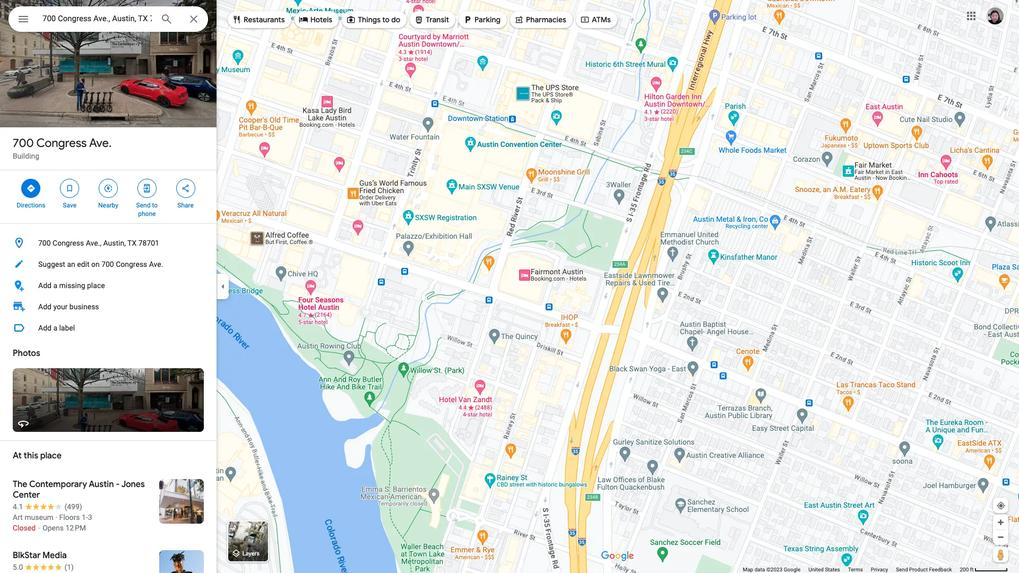 Task type: locate. For each thing, give the bounding box(es) containing it.
 hotels
[[299, 14, 332, 25]]

send for send product feedback
[[896, 567, 908, 573]]

add for add a label
[[38, 324, 51, 332]]

things
[[358, 15, 381, 24]]

place
[[87, 281, 105, 290], [40, 451, 62, 461]]

send
[[136, 202, 150, 209], [896, 567, 908, 573]]


[[181, 183, 190, 194]]

congress inside 700 congress ave., austin, tx 78701 button
[[53, 239, 84, 247]]

700
[[13, 136, 34, 151], [38, 239, 51, 247], [101, 260, 114, 269]]

add for add a missing place
[[38, 281, 51, 290]]

to left do on the left of the page
[[382, 15, 390, 24]]

1 horizontal spatial to
[[382, 15, 390, 24]]

12 pm
[[66, 524, 86, 533]]

do
[[391, 15, 401, 24]]

1 vertical spatial send
[[896, 567, 908, 573]]

send inside button
[[896, 567, 908, 573]]

congress inside suggest an edit on 700 congress ave. button
[[116, 260, 147, 269]]

5.0 stars 1 reviews image
[[13, 562, 74, 573]]

add a missing place
[[38, 281, 105, 290]]


[[65, 183, 74, 194]]

a
[[53, 281, 57, 290], [53, 324, 57, 332]]

4.1
[[13, 503, 23, 511]]

hotels
[[310, 15, 332, 24]]

·
[[55, 513, 57, 522]]

1 vertical spatial add
[[38, 303, 51, 311]]

art museum · floors 1-3 closed ⋅ opens 12 pm
[[13, 513, 92, 533]]

2 horizontal spatial 700
[[101, 260, 114, 269]]

1 horizontal spatial 700
[[38, 239, 51, 247]]

1 horizontal spatial send
[[896, 567, 908, 573]]

2 vertical spatial congress
[[116, 260, 147, 269]]

a inside add a missing place button
[[53, 281, 57, 290]]

200
[[960, 567, 969, 573]]

a inside add a label button
[[53, 324, 57, 332]]


[[104, 183, 113, 194]]

700 inside 700 congress ave. building
[[13, 136, 34, 151]]

museum
[[25, 513, 54, 522]]

1 add from the top
[[38, 281, 51, 290]]

jones
[[121, 479, 145, 490]]

ave. up ""
[[89, 136, 112, 151]]

add down suggest
[[38, 281, 51, 290]]

send inside send to phone
[[136, 202, 150, 209]]

 atms
[[580, 14, 611, 25]]

0 vertical spatial a
[[53, 281, 57, 290]]

to up phone
[[152, 202, 158, 209]]

78701
[[138, 239, 159, 247]]

footer containing map data ©2023 google
[[743, 567, 960, 573]]

ft
[[971, 567, 974, 573]]

700 Congress Ave., Austin, TX 78701 field
[[8, 6, 208, 32]]

0 vertical spatial place
[[87, 281, 105, 290]]

none field inside the 700 congress ave., austin, tx 78701 field
[[42, 12, 152, 25]]

opens
[[43, 524, 64, 533]]

700 congress ave., austin, tx 78701 button
[[0, 233, 217, 254]]

media
[[43, 551, 67, 561]]

3
[[88, 513, 92, 522]]

0 vertical spatial congress
[[36, 136, 87, 151]]

2 a from the top
[[53, 324, 57, 332]]

-
[[116, 479, 120, 490]]

700 right "on"
[[101, 260, 114, 269]]

restaurants
[[244, 15, 285, 24]]

send left product
[[896, 567, 908, 573]]

1 vertical spatial 700
[[38, 239, 51, 247]]

place right this
[[40, 451, 62, 461]]

2 add from the top
[[38, 303, 51, 311]]

1 vertical spatial to
[[152, 202, 158, 209]]

congress down tx
[[116, 260, 147, 269]]

send for send to phone
[[136, 202, 150, 209]]

ave.,
[[86, 239, 101, 247]]

atms
[[592, 15, 611, 24]]

a left missing
[[53, 281, 57, 290]]

None field
[[42, 12, 152, 25]]

4.1 stars 499 reviews image
[[13, 502, 82, 512]]

1 vertical spatial congress
[[53, 239, 84, 247]]

1 vertical spatial place
[[40, 451, 62, 461]]

edit
[[77, 260, 89, 269]]

0 horizontal spatial send
[[136, 202, 150, 209]]

ave. down the 78701
[[149, 260, 163, 269]]

 search field
[[8, 6, 208, 34]]

1 horizontal spatial ave.
[[149, 260, 163, 269]]

send product feedback button
[[896, 567, 952, 573]]


[[26, 183, 36, 194]]

1 a from the top
[[53, 281, 57, 290]]

at this place
[[13, 451, 62, 461]]

1 vertical spatial ave.
[[149, 260, 163, 269]]

ave.
[[89, 136, 112, 151], [149, 260, 163, 269]]

blkstar
[[13, 551, 41, 561]]

0 horizontal spatial 700
[[13, 136, 34, 151]]

0 horizontal spatial to
[[152, 202, 158, 209]]

an
[[67, 260, 75, 269]]

1 horizontal spatial place
[[87, 281, 105, 290]]

0 horizontal spatial ave.
[[89, 136, 112, 151]]

(499)
[[64, 503, 82, 511]]

0 vertical spatial ave.
[[89, 136, 112, 151]]

at
[[13, 451, 22, 461]]

floors
[[59, 513, 80, 522]]

0 vertical spatial to
[[382, 15, 390, 24]]

add your business
[[38, 303, 99, 311]]

congress up an
[[53, 239, 84, 247]]

add inside button
[[38, 281, 51, 290]]

blkstar media
[[13, 551, 67, 561]]

feedback
[[929, 567, 952, 573]]

2 vertical spatial 700
[[101, 260, 114, 269]]

add a label button
[[0, 318, 217, 339]]

product
[[910, 567, 928, 573]]

data
[[755, 567, 765, 573]]

footer inside "google maps" element
[[743, 567, 960, 573]]

to inside send to phone
[[152, 202, 158, 209]]

directions
[[17, 202, 45, 209]]

add left label
[[38, 324, 51, 332]]

1 vertical spatial a
[[53, 324, 57, 332]]

footer
[[743, 567, 960, 573]]

add left your
[[38, 303, 51, 311]]


[[515, 14, 524, 25]]

1-
[[82, 513, 88, 522]]

3 add from the top
[[38, 324, 51, 332]]

business
[[69, 303, 99, 311]]

add inside button
[[38, 324, 51, 332]]

photos
[[13, 348, 40, 359]]

the
[[13, 479, 27, 490]]

show street view coverage image
[[993, 547, 1009, 563]]


[[232, 14, 242, 25]]

0 vertical spatial add
[[38, 281, 51, 290]]

0 vertical spatial 700
[[13, 136, 34, 151]]

send up phone
[[136, 202, 150, 209]]

©2023
[[767, 567, 783, 573]]

show your location image
[[997, 501, 1006, 511]]

a left label
[[53, 324, 57, 332]]

700 up building
[[13, 136, 34, 151]]

place inside add a missing place button
[[87, 281, 105, 290]]

0 horizontal spatial place
[[40, 451, 62, 461]]

building
[[13, 152, 39, 160]]

congress up building
[[36, 136, 87, 151]]

to
[[382, 15, 390, 24], [152, 202, 158, 209]]

⋅
[[37, 524, 41, 533]]

700 up suggest
[[38, 239, 51, 247]]


[[299, 14, 308, 25]]

2 vertical spatial add
[[38, 324, 51, 332]]

congress inside 700 congress ave. building
[[36, 136, 87, 151]]

place down "on"
[[87, 281, 105, 290]]

700 for ave.,
[[38, 239, 51, 247]]

actions for 700 congress ave. region
[[0, 170, 217, 224]]

add
[[38, 281, 51, 290], [38, 303, 51, 311], [38, 324, 51, 332]]

0 vertical spatial send
[[136, 202, 150, 209]]

congress for ave.
[[36, 136, 87, 151]]



Task type: vqa. For each thing, say whether or not it's contained in the screenshot.

yes



Task type: describe. For each thing, give the bounding box(es) containing it.
closed
[[13, 524, 36, 533]]

add for add your business
[[38, 303, 51, 311]]

send product feedback
[[896, 567, 952, 573]]

add your business link
[[0, 296, 217, 318]]

collapse side panel image
[[217, 281, 229, 293]]

congress for ave.,
[[53, 239, 84, 247]]

layers
[[243, 551, 260, 558]]

terms
[[848, 567, 863, 573]]

your
[[53, 303, 68, 311]]


[[346, 14, 356, 25]]

parking
[[475, 15, 501, 24]]

this
[[24, 451, 38, 461]]

suggest an edit on 700 congress ave. button
[[0, 254, 217, 275]]

zoom out image
[[997, 534, 1005, 542]]

200 ft
[[960, 567, 974, 573]]


[[414, 14, 424, 25]]

 transit
[[414, 14, 449, 25]]

the contemporary austin - jones center
[[13, 479, 145, 501]]

google
[[784, 567, 801, 573]]

states
[[825, 567, 840, 573]]

terms button
[[848, 567, 863, 573]]

map
[[743, 567, 754, 573]]

united
[[809, 567, 824, 573]]

send to phone
[[136, 202, 158, 218]]

 pharmacies
[[515, 14, 567, 25]]

art
[[13, 513, 23, 522]]

missing
[[59, 281, 85, 290]]

 things to do
[[346, 14, 401, 25]]

(1)
[[64, 563, 74, 572]]

add a missing place button
[[0, 275, 217, 296]]

pharmacies
[[526, 15, 567, 24]]

united states
[[809, 567, 840, 573]]

suggest an edit on 700 congress ave.
[[38, 260, 163, 269]]

a for label
[[53, 324, 57, 332]]

austin
[[89, 479, 114, 490]]

5.0
[[13, 563, 23, 572]]

add a label
[[38, 324, 75, 332]]

save
[[63, 202, 76, 209]]

700 for ave.
[[13, 136, 34, 151]]

a for missing
[[53, 281, 57, 290]]

suggest
[[38, 260, 65, 269]]


[[142, 183, 152, 194]]

privacy
[[871, 567, 888, 573]]

zoom in image
[[997, 519, 1005, 527]]

ave. inside 700 congress ave. building
[[89, 136, 112, 151]]

transit
[[426, 15, 449, 24]]

nearby
[[98, 202, 118, 209]]

phone
[[138, 210, 156, 218]]

united states button
[[809, 567, 840, 573]]


[[580, 14, 590, 25]]

tx
[[127, 239, 137, 247]]

center
[[13, 490, 40, 501]]

privacy button
[[871, 567, 888, 573]]

austin,
[[103, 239, 126, 247]]

map data ©2023 google
[[743, 567, 801, 573]]

ave. inside button
[[149, 260, 163, 269]]

 button
[[8, 6, 38, 34]]

200 ft button
[[960, 567, 1008, 573]]

700 congress ave. building
[[13, 136, 112, 160]]

share
[[178, 202, 194, 209]]

 parking
[[463, 14, 501, 25]]

google maps element
[[0, 0, 1020, 573]]

700 congress ave., austin, tx 78701
[[38, 239, 159, 247]]

google account: michele murakami  
(michele.murakami@adept.ai) image
[[987, 7, 1004, 24]]

 restaurants
[[232, 14, 285, 25]]

on
[[91, 260, 100, 269]]

to inside  things to do
[[382, 15, 390, 24]]


[[463, 14, 473, 25]]


[[17, 12, 30, 27]]

700 congress ave. main content
[[0, 0, 217, 573]]



